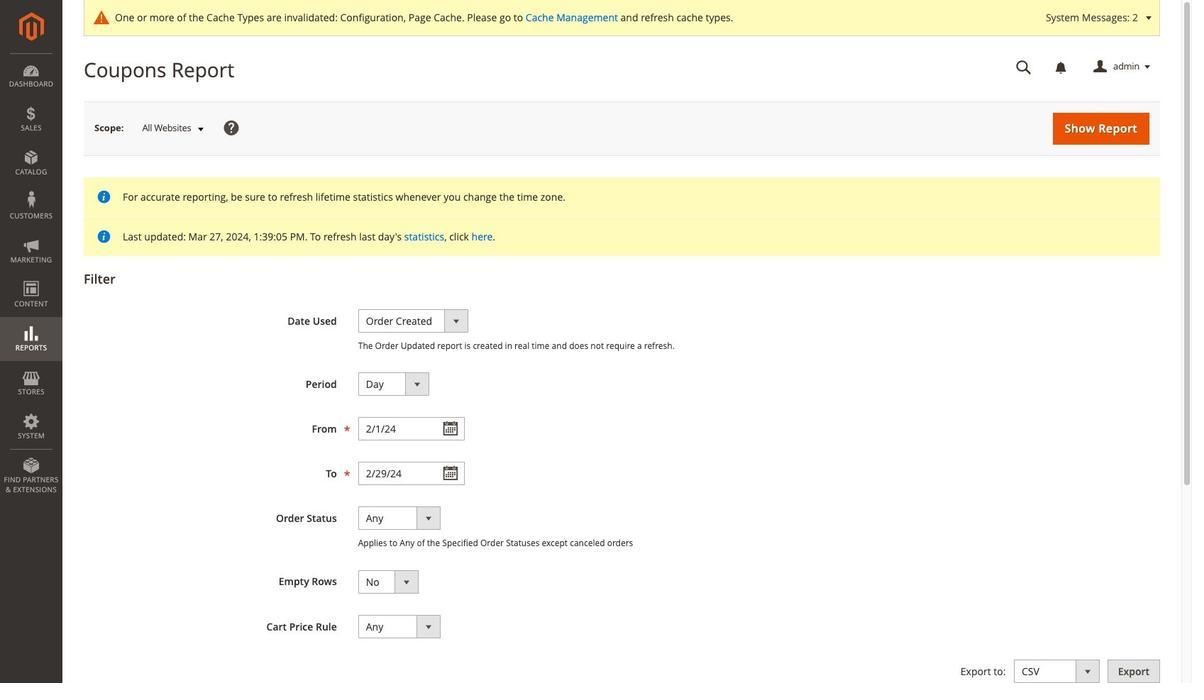 Task type: locate. For each thing, give the bounding box(es) containing it.
None text field
[[1007, 55, 1042, 80], [358, 418, 465, 441], [1007, 55, 1042, 80], [358, 418, 465, 441]]

None text field
[[358, 462, 465, 486]]

menu bar
[[0, 53, 62, 502]]



Task type: describe. For each thing, give the bounding box(es) containing it.
magento admin panel image
[[19, 12, 44, 41]]



